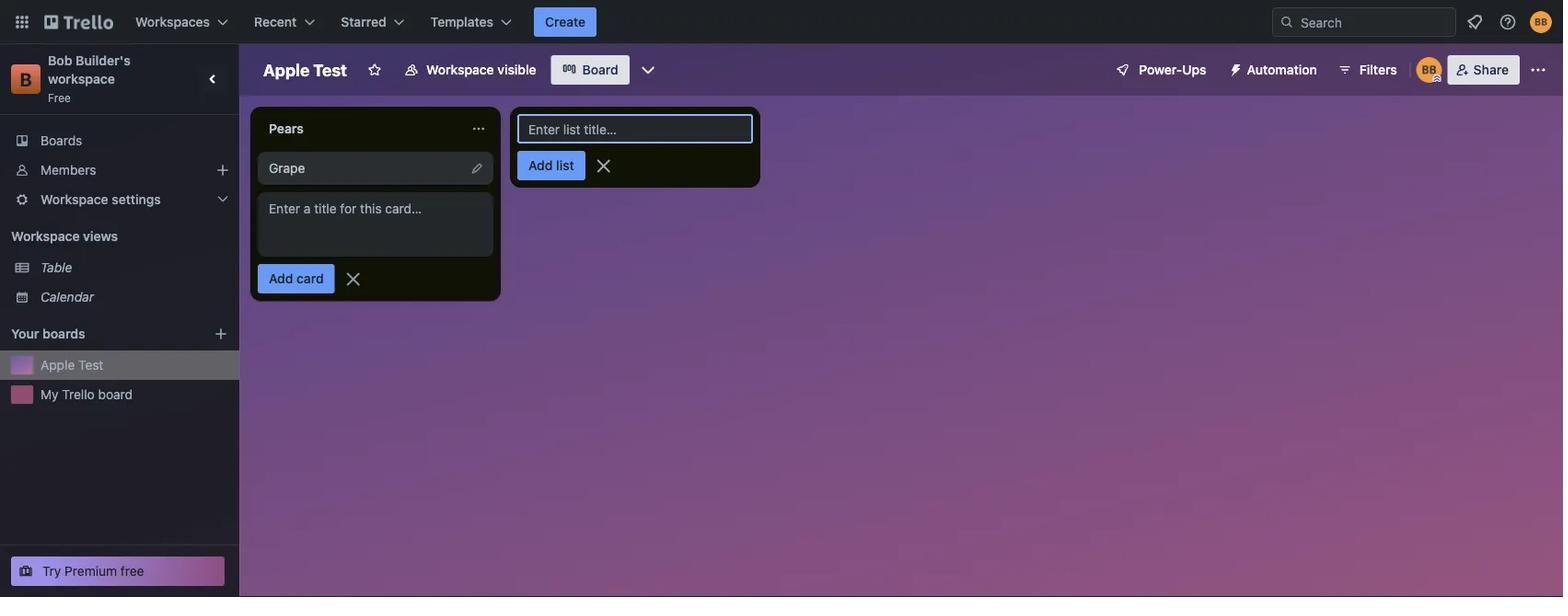 Task type: locate. For each thing, give the bounding box(es) containing it.
0 notifications image
[[1464, 11, 1486, 33]]

try premium free button
[[11, 557, 225, 586]]

board
[[582, 62, 619, 77]]

workspace inside workspace visible button
[[426, 62, 494, 77]]

starred
[[341, 14, 386, 29]]

1 horizontal spatial test
[[313, 60, 347, 80]]

test
[[313, 60, 347, 80], [78, 358, 103, 373]]

test up my trello board
[[78, 358, 103, 373]]

workspaces button
[[124, 7, 239, 37]]

members link
[[0, 156, 239, 185]]

templates button
[[420, 7, 523, 37]]

0 horizontal spatial apple test
[[41, 358, 103, 373]]

0 vertical spatial apple
[[263, 60, 310, 80]]

apple test link
[[41, 356, 228, 375]]

table
[[41, 260, 72, 275]]

b link
[[11, 64, 41, 94]]

trello
[[62, 387, 95, 402]]

bob builder (bobbuilder40) image
[[1417, 57, 1442, 83]]

bob builder (bobbuilder40) image
[[1530, 11, 1552, 33]]

builder's
[[76, 53, 131, 68]]

0 vertical spatial workspace
[[426, 62, 494, 77]]

my trello board
[[41, 387, 133, 402]]

workspace inside workspace settings dropdown button
[[41, 192, 108, 207]]

1 horizontal spatial apple test
[[263, 60, 347, 80]]

bob
[[48, 53, 72, 68]]

create button
[[534, 7, 597, 37]]

workspace settings
[[41, 192, 161, 207]]

0 horizontal spatial test
[[78, 358, 103, 373]]

workspace navigation collapse icon image
[[201, 66, 226, 92]]

test left star or unstar board image
[[313, 60, 347, 80]]

workspace for workspace visible
[[426, 62, 494, 77]]

0 vertical spatial apple test
[[263, 60, 347, 80]]

grape
[[269, 161, 305, 176]]

apple down recent dropdown button
[[263, 60, 310, 80]]

bob builder's workspace link
[[48, 53, 134, 87]]

apple test
[[263, 60, 347, 80], [41, 358, 103, 373]]

None submit
[[517, 151, 585, 180], [258, 264, 335, 294], [517, 151, 585, 180], [258, 264, 335, 294]]

0 vertical spatial test
[[313, 60, 347, 80]]

apple
[[263, 60, 310, 80], [41, 358, 75, 373]]

try premium free
[[42, 564, 144, 579]]

your boards with 2 items element
[[11, 323, 186, 345]]

apple inside board name text field
[[263, 60, 310, 80]]

Enter list title… text field
[[517, 114, 753, 144]]

0 horizontal spatial apple
[[41, 358, 75, 373]]

your boards
[[11, 326, 85, 342]]

views
[[83, 229, 118, 244]]

members
[[41, 162, 96, 178]]

b
[[20, 68, 32, 90]]

create
[[545, 14, 586, 29]]

2 vertical spatial workspace
[[11, 229, 80, 244]]

sm image
[[1221, 55, 1247, 81]]

workspace down members at the left top of page
[[41, 192, 108, 207]]

workspace
[[426, 62, 494, 77], [41, 192, 108, 207], [11, 229, 80, 244]]

filters button
[[1332, 55, 1403, 85]]

board link
[[551, 55, 630, 85]]

1 horizontal spatial apple
[[263, 60, 310, 80]]

table link
[[41, 259, 228, 277]]

workspace down the templates
[[426, 62, 494, 77]]

workspace
[[48, 71, 115, 87]]

1 vertical spatial workspace
[[41, 192, 108, 207]]

apple test up trello
[[41, 358, 103, 373]]

automation button
[[1221, 55, 1328, 85]]

recent
[[254, 14, 297, 29]]

Board name text field
[[254, 55, 356, 85]]

workspace up table at the left of the page
[[11, 229, 80, 244]]

power-
[[1139, 62, 1182, 77]]

1 vertical spatial apple test
[[41, 358, 103, 373]]

apple up the my
[[41, 358, 75, 373]]

free
[[121, 564, 144, 579]]

search image
[[1280, 15, 1294, 29]]

apple test down recent dropdown button
[[263, 60, 347, 80]]

1 vertical spatial apple
[[41, 358, 75, 373]]



Task type: vqa. For each thing, say whether or not it's contained in the screenshot.
topmost analytics & reporting
no



Task type: describe. For each thing, give the bounding box(es) containing it.
premium
[[65, 564, 117, 579]]

bob builder's workspace free
[[48, 53, 134, 104]]

boards
[[41, 133, 82, 148]]

visible
[[497, 62, 536, 77]]

Enter a title for this card… text field
[[269, 200, 486, 250]]

starred button
[[330, 7, 416, 37]]

primary element
[[0, 0, 1563, 44]]

boards
[[42, 326, 85, 342]]

test inside board name text field
[[313, 60, 347, 80]]

workspace views
[[11, 229, 118, 244]]

workspace for workspace settings
[[41, 192, 108, 207]]

calendar link
[[41, 288, 228, 307]]

add board image
[[214, 327, 228, 342]]

grape link
[[258, 152, 493, 185]]

board
[[98, 387, 133, 402]]

boards link
[[0, 126, 239, 156]]

templates
[[431, 14, 493, 29]]

try
[[42, 564, 61, 579]]

apple test inside board name text field
[[263, 60, 347, 80]]

Pears text field
[[258, 114, 460, 144]]

workspaces
[[135, 14, 210, 29]]

power-ups
[[1139, 62, 1207, 77]]

filters
[[1360, 62, 1397, 77]]

share
[[1474, 62, 1509, 77]]

workspace visible button
[[393, 55, 547, 85]]

settings
[[112, 192, 161, 207]]

your
[[11, 326, 39, 342]]

workspace visible
[[426, 62, 536, 77]]

ups
[[1182, 62, 1207, 77]]

this member is an admin of this board. image
[[1433, 75, 1441, 83]]

recent button
[[243, 7, 326, 37]]

show menu image
[[1529, 61, 1548, 79]]

Search field
[[1294, 8, 1456, 36]]

free
[[48, 91, 71, 104]]

calendar
[[41, 290, 94, 305]]

workspace for workspace views
[[11, 229, 80, 244]]

1 vertical spatial test
[[78, 358, 103, 373]]

workspace settings button
[[0, 185, 239, 215]]

share button
[[1448, 55, 1520, 85]]

star or unstar board image
[[367, 63, 382, 77]]

power-ups button
[[1102, 55, 1218, 85]]

customize views image
[[639, 61, 657, 79]]

open information menu image
[[1499, 13, 1517, 31]]

my trello board link
[[41, 386, 228, 404]]

automation
[[1247, 62, 1317, 77]]

my
[[41, 387, 58, 402]]

back to home image
[[44, 7, 113, 37]]



